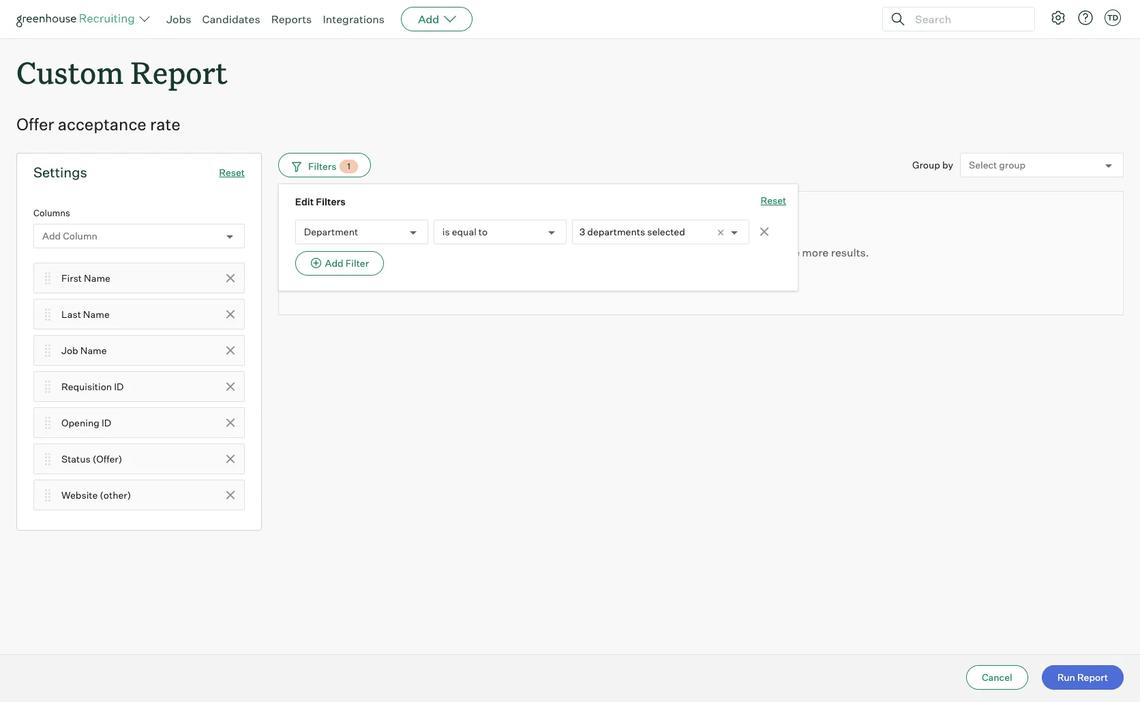Task type: describe. For each thing, give the bounding box(es) containing it.
add column
[[42, 230, 98, 242]]

greenhouse recruiting image
[[16, 11, 139, 27]]

acceptance
[[58, 114, 147, 135]]

department
[[304, 226, 358, 238]]

offer acceptance rate
[[16, 114, 181, 135]]

status
[[61, 453, 91, 464]]

jobs
[[167, 12, 191, 26]]

0 vertical spatial to
[[479, 226, 488, 238]]

cancel
[[983, 671, 1013, 683]]

group
[[913, 159, 941, 171]]

td button
[[1103, 7, 1125, 29]]

add filter
[[325, 257, 369, 269]]

departments
[[588, 226, 646, 238]]

first name
[[61, 272, 110, 284]]

columns
[[33, 208, 70, 218]]

website (other)
[[61, 489, 131, 501]]

select group
[[970, 159, 1026, 171]]

last name
[[61, 308, 110, 320]]

name for last name
[[83, 308, 110, 320]]

results.
[[832, 246, 870, 259]]

no
[[533, 246, 548, 259]]

rate
[[150, 114, 181, 135]]

opening
[[61, 417, 100, 428]]

1
[[348, 161, 351, 171]]

3
[[580, 226, 586, 238]]

jobs link
[[167, 12, 191, 26]]

edit filters
[[295, 196, 346, 208]]

records
[[601, 246, 640, 259]]

report for custom report
[[131, 52, 228, 92]]

add for add
[[418, 12, 440, 26]]

configure image
[[1051, 10, 1067, 26]]

reports
[[271, 12, 312, 26]]

filter image
[[290, 161, 302, 172]]

found.
[[642, 246, 675, 259]]

filter
[[346, 257, 369, 269]]

custom
[[16, 52, 124, 92]]

matching
[[550, 246, 599, 259]]

(offer)
[[93, 453, 122, 464]]

no matching records found. adjust your filters to see more results.
[[533, 246, 870, 259]]

td button
[[1105, 10, 1122, 26]]

edit
[[295, 196, 314, 208]]

selected
[[648, 226, 686, 238]]

requisition
[[61, 381, 112, 392]]



Task type: locate. For each thing, give the bounding box(es) containing it.
reports link
[[271, 12, 312, 26]]

1 horizontal spatial report
[[1078, 671, 1109, 683]]

td
[[1108, 13, 1119, 23]]

opening id
[[61, 417, 111, 428]]

id
[[114, 381, 124, 392], [102, 417, 111, 428]]

0 vertical spatial add
[[418, 12, 440, 26]]

by
[[943, 159, 954, 171]]

add inside button
[[325, 257, 344, 269]]

filters left 1
[[308, 160, 337, 172]]

id for requisition id
[[114, 381, 124, 392]]

group by
[[913, 159, 954, 171]]

group
[[1000, 159, 1026, 171]]

1 vertical spatial reset link
[[761, 194, 787, 209]]

1 vertical spatial reset
[[761, 195, 787, 206]]

id right opening
[[102, 417, 111, 428]]

add button
[[401, 7, 473, 31]]

reset for settings
[[219, 167, 245, 178]]

website
[[61, 489, 98, 501]]

offer
[[16, 114, 54, 135]]

to left see
[[770, 246, 780, 259]]

is equal to
[[443, 226, 488, 238]]

reset link for edit filters
[[761, 194, 787, 209]]

report right "run"
[[1078, 671, 1109, 683]]

to inside no matching records found. adjust your filters to see more results. "row group"
[[770, 246, 780, 259]]

2 vertical spatial add
[[325, 257, 344, 269]]

Search text field
[[912, 9, 1023, 29]]

cancel button
[[967, 665, 1029, 690]]

0 vertical spatial filters
[[308, 160, 337, 172]]

reset for edit filters
[[761, 195, 787, 206]]

report inside button
[[1078, 671, 1109, 683]]

to
[[479, 226, 488, 238], [770, 246, 780, 259]]

reset link up see
[[761, 194, 787, 209]]

1 horizontal spatial id
[[114, 381, 124, 392]]

0 vertical spatial reset link
[[219, 167, 245, 178]]

name for job name
[[80, 344, 107, 356]]

name right last
[[83, 308, 110, 320]]

1 horizontal spatial reset
[[761, 195, 787, 206]]

settings
[[33, 164, 87, 181]]

1 vertical spatial to
[[770, 246, 780, 259]]

1 horizontal spatial to
[[770, 246, 780, 259]]

1 vertical spatial id
[[102, 417, 111, 428]]

filters
[[308, 160, 337, 172], [316, 196, 346, 208]]

2 vertical spatial name
[[80, 344, 107, 356]]

reset left filter icon
[[219, 167, 245, 178]]

select
[[970, 159, 998, 171]]

reset up see
[[761, 195, 787, 206]]

no matching records found. adjust your filters to see more results. row group
[[278, 191, 1125, 315]]

custom report
[[16, 52, 228, 92]]

equal
[[452, 226, 477, 238]]

first
[[61, 272, 82, 284]]

add inside popup button
[[418, 12, 440, 26]]

0 vertical spatial name
[[84, 272, 110, 284]]

2 horizontal spatial add
[[418, 12, 440, 26]]

id right requisition
[[114, 381, 124, 392]]

(other)
[[100, 489, 131, 501]]

0 horizontal spatial add
[[42, 230, 61, 242]]

more
[[803, 246, 829, 259]]

reset link left filter icon
[[219, 167, 245, 178]]

add filter button
[[295, 251, 384, 276]]

run report
[[1058, 671, 1109, 683]]

add for add filter
[[325, 257, 344, 269]]

your
[[713, 246, 736, 259]]

0 horizontal spatial to
[[479, 226, 488, 238]]

0 horizontal spatial reset link
[[219, 167, 245, 178]]

reset
[[219, 167, 245, 178], [761, 195, 787, 206]]

filters
[[738, 246, 767, 259]]

0 vertical spatial report
[[131, 52, 228, 92]]

1 horizontal spatial add
[[325, 257, 344, 269]]

is
[[443, 226, 450, 238]]

1 vertical spatial report
[[1078, 671, 1109, 683]]

filters right edit
[[316, 196, 346, 208]]

1 vertical spatial filters
[[316, 196, 346, 208]]

1 vertical spatial add
[[42, 230, 61, 242]]

0 horizontal spatial reset
[[219, 167, 245, 178]]

0 vertical spatial id
[[114, 381, 124, 392]]

candidates
[[202, 12, 260, 26]]

run report button
[[1042, 665, 1125, 690]]

integrations link
[[323, 12, 385, 26]]

1 horizontal spatial reset link
[[761, 194, 787, 209]]

last
[[61, 308, 81, 320]]

to right equal
[[479, 226, 488, 238]]

see
[[783, 246, 800, 259]]

name right the job
[[80, 344, 107, 356]]

name
[[84, 272, 110, 284], [83, 308, 110, 320], [80, 344, 107, 356]]

name right first at top
[[84, 272, 110, 284]]

name for first name
[[84, 272, 110, 284]]

requisition id
[[61, 381, 124, 392]]

add for add column
[[42, 230, 61, 242]]

report
[[131, 52, 228, 92], [1078, 671, 1109, 683]]

job name
[[61, 344, 107, 356]]

status (offer)
[[61, 453, 122, 464]]

adjust
[[678, 246, 711, 259]]

job
[[61, 344, 78, 356]]

integrations
[[323, 12, 385, 26]]

report down jobs
[[131, 52, 228, 92]]

run
[[1058, 671, 1076, 683]]

3 departments selected
[[580, 226, 686, 238]]

candidates link
[[202, 12, 260, 26]]

id for opening id
[[102, 417, 111, 428]]

report for run report
[[1078, 671, 1109, 683]]

0 horizontal spatial id
[[102, 417, 111, 428]]

1 vertical spatial name
[[83, 308, 110, 320]]

0 horizontal spatial report
[[131, 52, 228, 92]]

add
[[418, 12, 440, 26], [42, 230, 61, 242], [325, 257, 344, 269]]

0 vertical spatial reset
[[219, 167, 245, 178]]

column
[[63, 230, 98, 242]]

reset link
[[219, 167, 245, 178], [761, 194, 787, 209]]

reset link for settings
[[219, 167, 245, 178]]



Task type: vqa. For each thing, say whether or not it's contained in the screenshot.
Add Filter button
yes



